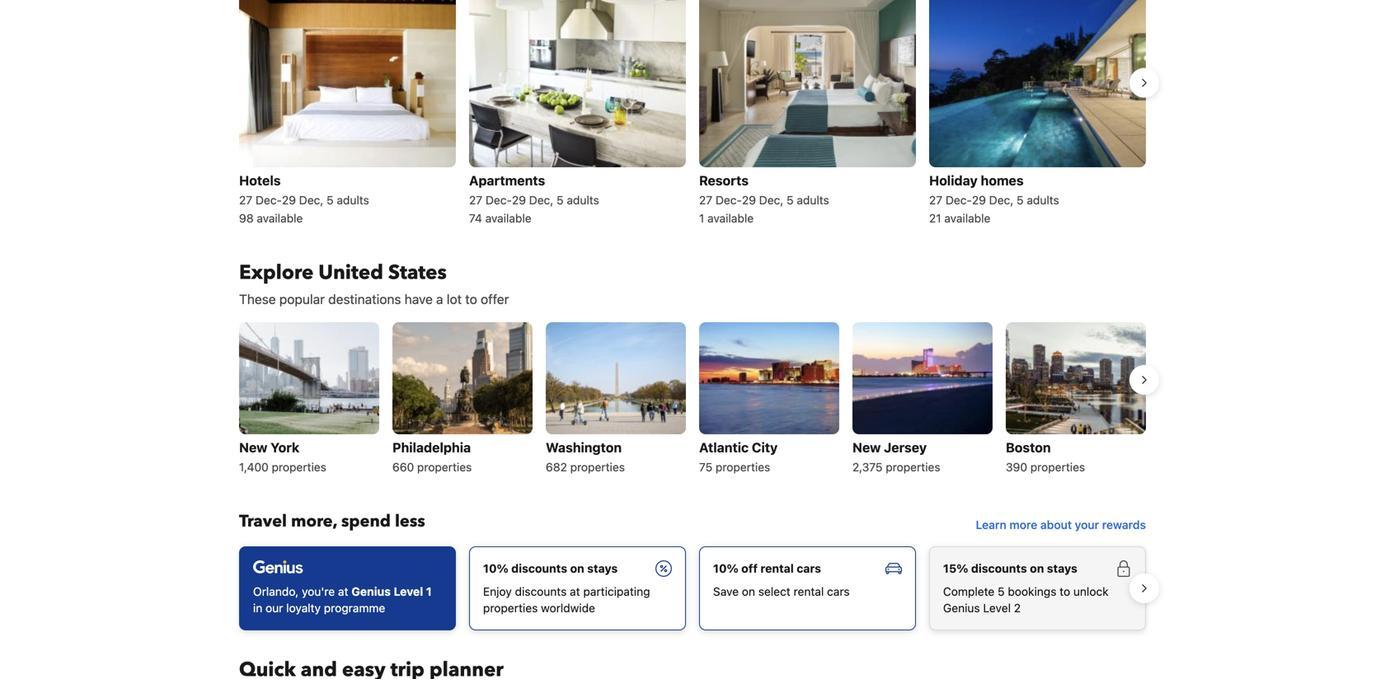 Task type: describe. For each thing, give the bounding box(es) containing it.
74
[[469, 211, 482, 225]]

2
[[1014, 601, 1021, 615]]

682
[[546, 460, 567, 474]]

philadelphia
[[392, 440, 471, 455]]

660
[[392, 460, 414, 474]]

destinations
[[328, 291, 401, 307]]

adults for apartments
[[567, 193, 599, 207]]

these
[[239, 291, 276, 307]]

holiday homes 27 dec-29 dec, 5 adults 21 available
[[929, 173, 1059, 225]]

learn
[[976, 518, 1006, 532]]

unlock
[[1073, 585, 1109, 598]]

off
[[741, 562, 758, 575]]

1 inside "resorts 27 dec-29 dec, 5 adults 1 available"
[[699, 211, 704, 225]]

offer
[[481, 291, 509, 307]]

29 inside holiday homes 27 dec-29 dec, 5 adults 21 available
[[972, 193, 986, 207]]

save
[[713, 585, 739, 598]]

participating
[[583, 585, 650, 598]]

orlando,
[[253, 585, 299, 598]]

1 inside orlando, you're at genius level 1 in our loyalty programme
[[426, 585, 432, 598]]

dec, inside holiday homes 27 dec-29 dec, 5 adults 21 available
[[989, 193, 1013, 207]]

available for hotels
[[257, 211, 303, 225]]

27 inside holiday homes 27 dec-29 dec, 5 adults 21 available
[[929, 193, 942, 207]]

philadelphia 660 properties
[[392, 440, 472, 474]]

390
[[1006, 460, 1027, 474]]

5 for hotels
[[327, 193, 334, 207]]

jersey
[[884, 440, 927, 455]]

10% for 10% discounts on stays
[[483, 562, 509, 575]]

have
[[405, 291, 433, 307]]

bookings
[[1008, 585, 1056, 598]]

98
[[239, 211, 254, 225]]

0 vertical spatial rental
[[760, 562, 794, 575]]

discounts for 5
[[971, 562, 1027, 575]]

10% for 10% off rental cars
[[713, 562, 739, 575]]

a
[[436, 291, 443, 307]]

resorts
[[699, 173, 749, 188]]

10% off rental cars
[[713, 562, 821, 575]]

region for travel more, spend less
[[226, 540, 1159, 637]]

properties inside the atlantic city 75 properties
[[716, 460, 770, 474]]

27 for resorts
[[699, 193, 712, 207]]

complete 5 bookings to unlock genius level 2
[[943, 585, 1109, 615]]

properties inside new york 1,400 properties
[[272, 460, 326, 474]]

new jersey 2,375 properties
[[852, 440, 940, 474]]

save on select rental cars
[[713, 585, 850, 598]]

stays for 15% discounts on stays
[[1047, 562, 1077, 575]]

complete
[[943, 585, 995, 598]]

10% discounts on stays
[[483, 562, 618, 575]]

dec- inside holiday homes 27 dec-29 dec, 5 adults 21 available
[[946, 193, 972, 207]]

discounts inside enjoy discounts at participating properties worldwide
[[515, 585, 567, 598]]

our
[[266, 601, 283, 615]]

adults for hotels
[[337, 193, 369, 207]]

dec, for hotels
[[299, 193, 323, 207]]

apartments
[[469, 173, 545, 188]]

explore united states these popular destinations have a lot to offer
[[239, 259, 509, 307]]

loyalty
[[286, 601, 321, 615]]

properties inside philadelphia 660 properties
[[417, 460, 472, 474]]

5 inside complete 5 bookings to unlock genius level 2
[[998, 585, 1005, 598]]

to inside explore united states these popular destinations have a lot to offer
[[465, 291, 477, 307]]

hotels
[[239, 173, 281, 188]]

genius inside complete 5 bookings to unlock genius level 2
[[943, 601, 980, 615]]

genius inside orlando, you're at genius level 1 in our loyalty programme
[[351, 585, 391, 598]]

washington
[[546, 440, 622, 455]]

15% discounts on stays
[[943, 562, 1077, 575]]



Task type: locate. For each thing, give the bounding box(es) containing it.
0 vertical spatial region
[[226, 0, 1159, 233]]

29 for resorts
[[742, 193, 756, 207]]

on for bookings
[[1030, 562, 1044, 575]]

15%
[[943, 562, 968, 575]]

3 dec- from the left
[[716, 193, 742, 207]]

york
[[271, 440, 299, 455]]

at
[[338, 585, 348, 598], [570, 585, 580, 598]]

1 left enjoy
[[426, 585, 432, 598]]

properties down philadelphia
[[417, 460, 472, 474]]

4 27 from the left
[[929, 193, 942, 207]]

level
[[394, 585, 423, 598], [983, 601, 1011, 615]]

travel
[[239, 510, 287, 533]]

0 horizontal spatial at
[[338, 585, 348, 598]]

new for new jersey
[[852, 440, 881, 455]]

stays for 10% discounts on stays
[[587, 562, 618, 575]]

enjoy
[[483, 585, 512, 598]]

1 adults from the left
[[337, 193, 369, 207]]

available inside apartments 27 dec-29 dec, 5 adults 74 available
[[485, 211, 531, 225]]

75
[[699, 460, 712, 474]]

10% up save
[[713, 562, 739, 575]]

cars right 'select'
[[827, 585, 850, 598]]

29 for hotels
[[282, 193, 296, 207]]

1 horizontal spatial on
[[742, 585, 755, 598]]

popular
[[279, 291, 325, 307]]

hotels 27 dec-29 dec, 5 adults 98 available
[[239, 173, 369, 225]]

1 horizontal spatial level
[[983, 601, 1011, 615]]

0 horizontal spatial on
[[570, 562, 584, 575]]

united
[[318, 259, 383, 286]]

dec- down hotels
[[255, 193, 282, 207]]

5 inside "resorts 27 dec-29 dec, 5 adults 1 available"
[[787, 193, 794, 207]]

27 inside hotels 27 dec-29 dec, 5 adults 98 available
[[239, 193, 252, 207]]

resorts 27 dec-29 dec, 5 adults 1 available
[[699, 173, 829, 225]]

dec- down apartments
[[486, 193, 512, 207]]

27 up 21 on the right top of the page
[[929, 193, 942, 207]]

properties down enjoy
[[483, 601, 538, 615]]

apartments 27 dec-29 dec, 5 adults 74 available
[[469, 173, 599, 225]]

more
[[1009, 518, 1037, 532]]

0 vertical spatial cars
[[797, 562, 821, 575]]

on for at
[[570, 562, 584, 575]]

2 at from the left
[[570, 585, 580, 598]]

adults for resorts
[[797, 193, 829, 207]]

level down less on the left of the page
[[394, 585, 423, 598]]

dec, inside hotels 27 dec-29 dec, 5 adults 98 available
[[299, 193, 323, 207]]

new inside new jersey 2,375 properties
[[852, 440, 881, 455]]

1 at from the left
[[338, 585, 348, 598]]

learn more about your rewards link
[[969, 510, 1153, 540]]

0 vertical spatial to
[[465, 291, 477, 307]]

dec- for hotels
[[255, 193, 282, 207]]

10% up enjoy
[[483, 562, 509, 575]]

properties down atlantic
[[716, 460, 770, 474]]

2 new from the left
[[852, 440, 881, 455]]

properties inside washington 682 properties
[[570, 460, 625, 474]]

properties inside enjoy discounts at participating properties worldwide
[[483, 601, 538, 615]]

to right lot
[[465, 291, 477, 307]]

learn more about your rewards
[[976, 518, 1146, 532]]

adults inside hotels 27 dec-29 dec, 5 adults 98 available
[[337, 193, 369, 207]]

29 down apartments
[[512, 193, 526, 207]]

29 inside apartments 27 dec-29 dec, 5 adults 74 available
[[512, 193, 526, 207]]

5 for apartments
[[557, 193, 564, 207]]

2,375
[[852, 460, 883, 474]]

4 adults from the left
[[1027, 193, 1059, 207]]

1 region from the top
[[226, 0, 1159, 233]]

available
[[257, 211, 303, 225], [485, 211, 531, 225], [707, 211, 754, 225], [944, 211, 990, 225]]

27
[[239, 193, 252, 207], [469, 193, 482, 207], [699, 193, 712, 207], [929, 193, 942, 207]]

0 vertical spatial genius
[[351, 585, 391, 598]]

1 available from the left
[[257, 211, 303, 225]]

1 vertical spatial region
[[226, 316, 1159, 484]]

discounts up 'complete'
[[971, 562, 1027, 575]]

2 stays from the left
[[1047, 562, 1077, 575]]

properties inside new jersey 2,375 properties
[[886, 460, 940, 474]]

1 down resorts
[[699, 211, 704, 225]]

at for genius
[[338, 585, 348, 598]]

27 for hotels
[[239, 193, 252, 207]]

select
[[758, 585, 790, 598]]

dec, for apartments
[[529, 193, 553, 207]]

at up programme
[[338, 585, 348, 598]]

you're
[[302, 585, 335, 598]]

1 vertical spatial level
[[983, 601, 1011, 615]]

available inside holiday homes 27 dec-29 dec, 5 adults 21 available
[[944, 211, 990, 225]]

29 up explore
[[282, 193, 296, 207]]

washington 682 properties
[[546, 440, 625, 474]]

1 vertical spatial to
[[1060, 585, 1070, 598]]

0 horizontal spatial genius
[[351, 585, 391, 598]]

dec, for resorts
[[759, 193, 783, 207]]

29 for apartments
[[512, 193, 526, 207]]

1 dec- from the left
[[255, 193, 282, 207]]

new york 1,400 properties
[[239, 440, 326, 474]]

adults inside holiday homes 27 dec-29 dec, 5 adults 21 available
[[1027, 193, 1059, 207]]

dec- for apartments
[[486, 193, 512, 207]]

29 inside "resorts 27 dec-29 dec, 5 adults 1 available"
[[742, 193, 756, 207]]

cars
[[797, 562, 821, 575], [827, 585, 850, 598]]

27 inside apartments 27 dec-29 dec, 5 adults 74 available
[[469, 193, 482, 207]]

27 down resorts
[[699, 193, 712, 207]]

boston 390 properties
[[1006, 440, 1085, 474]]

about
[[1040, 518, 1072, 532]]

region
[[226, 0, 1159, 233], [226, 316, 1159, 484], [226, 540, 1159, 637]]

available right 98
[[257, 211, 303, 225]]

1 horizontal spatial 1
[[699, 211, 704, 225]]

27 inside "resorts 27 dec-29 dec, 5 adults 1 available"
[[699, 193, 712, 207]]

dec- down resorts
[[716, 193, 742, 207]]

4 dec- from the left
[[946, 193, 972, 207]]

0 horizontal spatial new
[[239, 440, 267, 455]]

1 stays from the left
[[587, 562, 618, 575]]

1
[[699, 211, 704, 225], [426, 585, 432, 598]]

stays up participating
[[587, 562, 618, 575]]

travel more, spend less
[[239, 510, 425, 533]]

5 inside holiday homes 27 dec-29 dec, 5 adults 21 available
[[1017, 193, 1024, 207]]

dec-
[[255, 193, 282, 207], [486, 193, 512, 207], [716, 193, 742, 207], [946, 193, 972, 207]]

2 dec- from the left
[[486, 193, 512, 207]]

properties inside 'boston 390 properties'
[[1030, 460, 1085, 474]]

1 horizontal spatial cars
[[827, 585, 850, 598]]

new for new york
[[239, 440, 267, 455]]

5 inside apartments 27 dec-29 dec, 5 adults 74 available
[[557, 193, 564, 207]]

new
[[239, 440, 267, 455], [852, 440, 881, 455]]

to left unlock
[[1060, 585, 1070, 598]]

region for explore united states
[[226, 316, 1159, 484]]

stays up unlock
[[1047, 562, 1077, 575]]

29
[[282, 193, 296, 207], [512, 193, 526, 207], [742, 193, 756, 207], [972, 193, 986, 207]]

region containing new york
[[226, 316, 1159, 484]]

3 dec, from the left
[[759, 193, 783, 207]]

region containing hotels
[[226, 0, 1159, 233]]

enjoy discounts at participating properties worldwide
[[483, 585, 650, 615]]

3 29 from the left
[[742, 193, 756, 207]]

new up 2,375
[[852, 440, 881, 455]]

1 new from the left
[[239, 440, 267, 455]]

4 available from the left
[[944, 211, 990, 225]]

1 horizontal spatial stays
[[1047, 562, 1077, 575]]

21
[[929, 211, 941, 225]]

boston
[[1006, 440, 1051, 455]]

to
[[465, 291, 477, 307], [1060, 585, 1070, 598]]

at up "worldwide"
[[570, 585, 580, 598]]

1 vertical spatial 1
[[426, 585, 432, 598]]

rental right 'select'
[[794, 585, 824, 598]]

0 vertical spatial level
[[394, 585, 423, 598]]

1 29 from the left
[[282, 193, 296, 207]]

dec,
[[299, 193, 323, 207], [529, 193, 553, 207], [759, 193, 783, 207], [989, 193, 1013, 207]]

adults inside "resorts 27 dec-29 dec, 5 adults 1 available"
[[797, 193, 829, 207]]

properties down york
[[272, 460, 326, 474]]

worldwide
[[541, 601, 595, 615]]

5 for resorts
[[787, 193, 794, 207]]

lot
[[447, 291, 462, 307]]

blue genius logo image
[[253, 561, 303, 574], [253, 561, 303, 574]]

level inside complete 5 bookings to unlock genius level 2
[[983, 601, 1011, 615]]

spend
[[341, 510, 391, 533]]

discounts
[[511, 562, 567, 575], [971, 562, 1027, 575], [515, 585, 567, 598]]

available down resorts
[[707, 211, 754, 225]]

less
[[395, 510, 425, 533]]

2 region from the top
[[226, 316, 1159, 484]]

0 horizontal spatial to
[[465, 291, 477, 307]]

properties
[[272, 460, 326, 474], [417, 460, 472, 474], [570, 460, 625, 474], [716, 460, 770, 474], [886, 460, 940, 474], [1030, 460, 1085, 474], [483, 601, 538, 615]]

2 29 from the left
[[512, 193, 526, 207]]

1 10% from the left
[[483, 562, 509, 575]]

5
[[327, 193, 334, 207], [557, 193, 564, 207], [787, 193, 794, 207], [1017, 193, 1024, 207], [998, 585, 1005, 598]]

adults inside apartments 27 dec-29 dec, 5 adults 74 available
[[567, 193, 599, 207]]

4 29 from the left
[[972, 193, 986, 207]]

genius down 'complete'
[[943, 601, 980, 615]]

dec- inside apartments 27 dec-29 dec, 5 adults 74 available
[[486, 193, 512, 207]]

5 inside hotels 27 dec-29 dec, 5 adults 98 available
[[327, 193, 334, 207]]

dec- for resorts
[[716, 193, 742, 207]]

4 dec, from the left
[[989, 193, 1013, 207]]

rental
[[760, 562, 794, 575], [794, 585, 824, 598]]

2 adults from the left
[[567, 193, 599, 207]]

2 10% from the left
[[713, 562, 739, 575]]

29 down homes
[[972, 193, 986, 207]]

27 up 98
[[239, 193, 252, 207]]

available for apartments
[[485, 211, 531, 225]]

new up 1,400 on the bottom left
[[239, 440, 267, 455]]

1 vertical spatial cars
[[827, 585, 850, 598]]

on
[[570, 562, 584, 575], [1030, 562, 1044, 575], [742, 585, 755, 598]]

1 vertical spatial genius
[[943, 601, 980, 615]]

2 vertical spatial region
[[226, 540, 1159, 637]]

your
[[1075, 518, 1099, 532]]

holiday
[[929, 173, 978, 188]]

available right the 74
[[485, 211, 531, 225]]

level left 2
[[983, 601, 1011, 615]]

properties down jersey
[[886, 460, 940, 474]]

0 horizontal spatial 1
[[426, 585, 432, 598]]

adults
[[337, 193, 369, 207], [567, 193, 599, 207], [797, 193, 829, 207], [1027, 193, 1059, 207]]

29 inside hotels 27 dec-29 dec, 5 adults 98 available
[[282, 193, 296, 207]]

available right 21 on the right top of the page
[[944, 211, 990, 225]]

in
[[253, 601, 262, 615]]

dec- down holiday
[[946, 193, 972, 207]]

states
[[388, 259, 447, 286]]

1 vertical spatial rental
[[794, 585, 824, 598]]

29 down resorts
[[742, 193, 756, 207]]

available inside "resorts 27 dec-29 dec, 5 adults 1 available"
[[707, 211, 754, 225]]

1 horizontal spatial genius
[[943, 601, 980, 615]]

0 horizontal spatial 10%
[[483, 562, 509, 575]]

at for participating
[[570, 585, 580, 598]]

to inside complete 5 bookings to unlock genius level 2
[[1060, 585, 1070, 598]]

1 27 from the left
[[239, 193, 252, 207]]

0 horizontal spatial cars
[[797, 562, 821, 575]]

homes
[[981, 173, 1024, 188]]

dec, inside "resorts 27 dec-29 dec, 5 adults 1 available"
[[759, 193, 783, 207]]

0 vertical spatial 1
[[699, 211, 704, 225]]

3 27 from the left
[[699, 193, 712, 207]]

new inside new york 1,400 properties
[[239, 440, 267, 455]]

orlando, you're at genius level 1 in our loyalty programme
[[253, 585, 432, 615]]

programme
[[324, 601, 385, 615]]

atlantic
[[699, 440, 749, 455]]

1 horizontal spatial to
[[1060, 585, 1070, 598]]

2 available from the left
[[485, 211, 531, 225]]

explore
[[239, 259, 314, 286]]

region containing 10% discounts on stays
[[226, 540, 1159, 637]]

dec- inside hotels 27 dec-29 dec, 5 adults 98 available
[[255, 193, 282, 207]]

genius up programme
[[351, 585, 391, 598]]

1 dec, from the left
[[299, 193, 323, 207]]

dec, inside apartments 27 dec-29 dec, 5 adults 74 available
[[529, 193, 553, 207]]

2 horizontal spatial on
[[1030, 562, 1044, 575]]

27 for apartments
[[469, 193, 482, 207]]

at inside orlando, you're at genius level 1 in our loyalty programme
[[338, 585, 348, 598]]

3 adults from the left
[[797, 193, 829, 207]]

rewards
[[1102, 518, 1146, 532]]

level inside orlando, you're at genius level 1 in our loyalty programme
[[394, 585, 423, 598]]

at inside enjoy discounts at participating properties worldwide
[[570, 585, 580, 598]]

10%
[[483, 562, 509, 575], [713, 562, 739, 575]]

discounts up enjoy discounts at participating properties worldwide
[[511, 562, 567, 575]]

stays
[[587, 562, 618, 575], [1047, 562, 1077, 575]]

0 horizontal spatial level
[[394, 585, 423, 598]]

properties down boston on the bottom
[[1030, 460, 1085, 474]]

1 horizontal spatial 10%
[[713, 562, 739, 575]]

available inside hotels 27 dec-29 dec, 5 adults 98 available
[[257, 211, 303, 225]]

cars up save on select rental cars
[[797, 562, 821, 575]]

atlantic city 75 properties
[[699, 440, 778, 474]]

discounts down the 10% discounts on stays at the bottom of page
[[515, 585, 567, 598]]

dec- inside "resorts 27 dec-29 dec, 5 adults 1 available"
[[716, 193, 742, 207]]

3 region from the top
[[226, 540, 1159, 637]]

genius
[[351, 585, 391, 598], [943, 601, 980, 615]]

discounts for discounts
[[511, 562, 567, 575]]

on up bookings
[[1030, 562, 1044, 575]]

27 up the 74
[[469, 193, 482, 207]]

0 horizontal spatial stays
[[587, 562, 618, 575]]

on right save
[[742, 585, 755, 598]]

3 available from the left
[[707, 211, 754, 225]]

1,400
[[239, 460, 269, 474]]

city
[[752, 440, 778, 455]]

rental up 'select'
[[760, 562, 794, 575]]

on up enjoy discounts at participating properties worldwide
[[570, 562, 584, 575]]

properties down washington
[[570, 460, 625, 474]]

2 dec, from the left
[[529, 193, 553, 207]]

available for resorts
[[707, 211, 754, 225]]

1 horizontal spatial new
[[852, 440, 881, 455]]

2 27 from the left
[[469, 193, 482, 207]]

1 horizontal spatial at
[[570, 585, 580, 598]]

more,
[[291, 510, 337, 533]]



Task type: vqa. For each thing, say whether or not it's contained in the screenshot.


